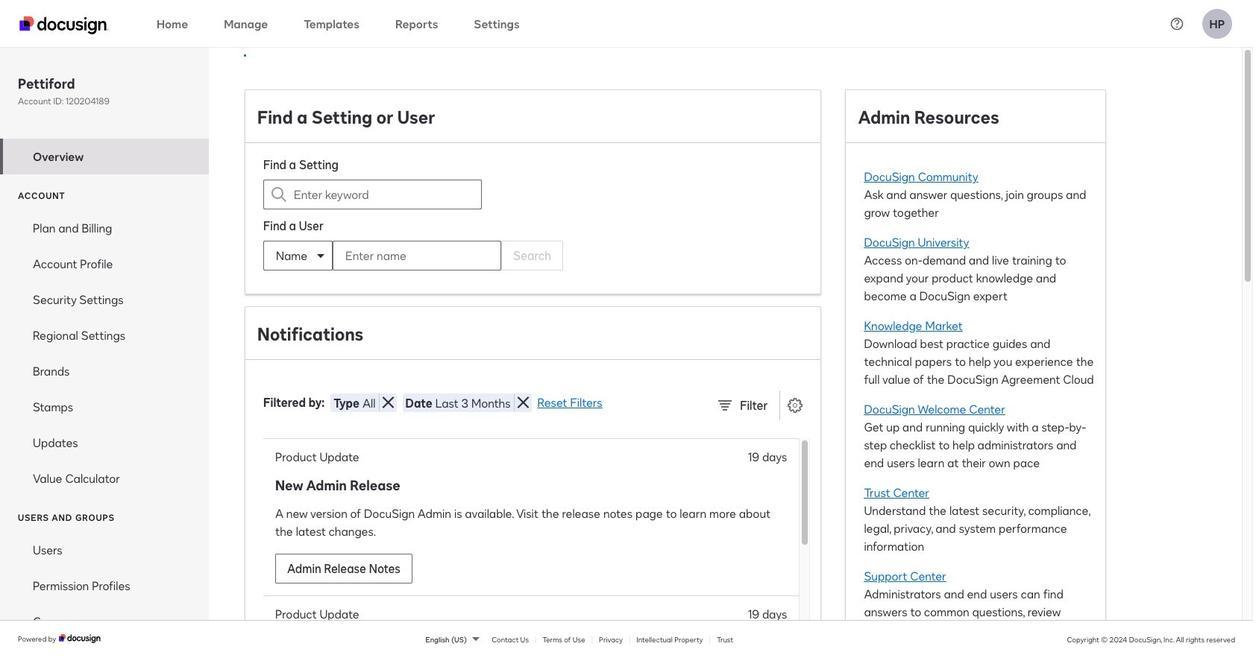 Task type: locate. For each thing, give the bounding box(es) containing it.
Enter keyword text field
[[294, 181, 452, 209]]

account element
[[0, 211, 209, 497]]

Enter name text field
[[334, 242, 471, 270]]



Task type: describe. For each thing, give the bounding box(es) containing it.
logo image
[[59, 635, 102, 644]]

users and groups element
[[0, 533, 209, 640]]

docusign admin image
[[19, 16, 109, 34]]



Task type: vqa. For each thing, say whether or not it's contained in the screenshot.
'DocuSign' image
no



